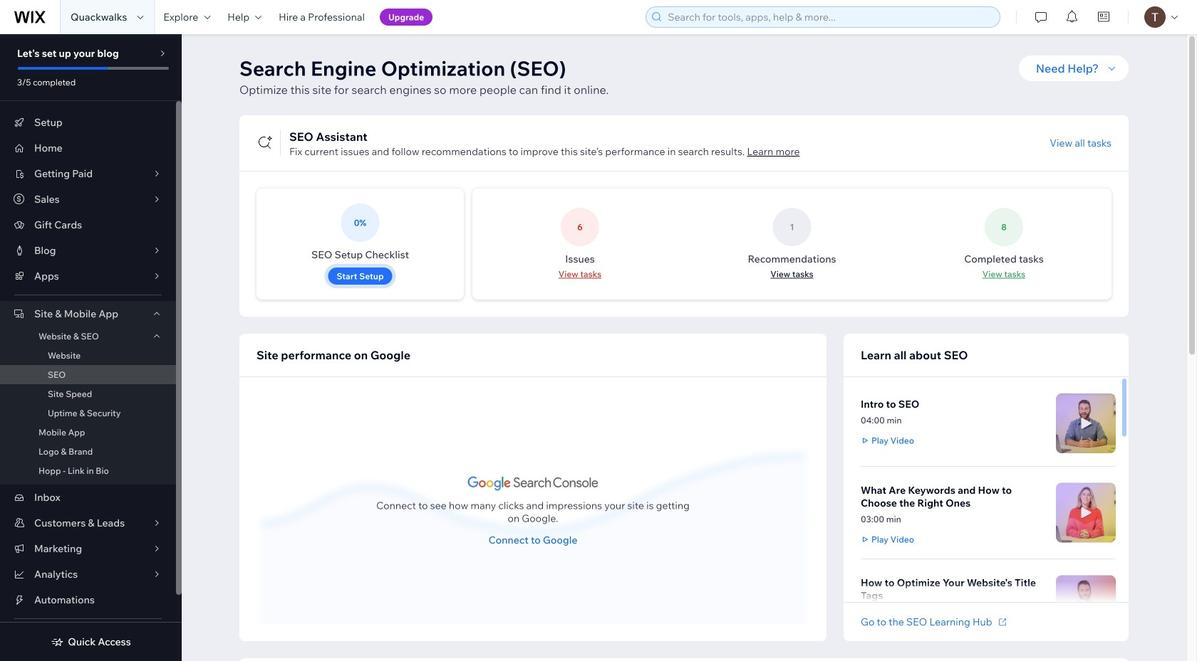 Task type: vqa. For each thing, say whether or not it's contained in the screenshot.
17
no



Task type: locate. For each thing, give the bounding box(es) containing it.
Search for tools, apps, help & more... field
[[664, 7, 996, 27]]

heading
[[257, 347, 410, 364], [861, 347, 968, 364], [861, 398, 919, 411], [861, 485, 1047, 510], [861, 577, 1047, 603]]

sidebar element
[[0, 34, 182, 662]]



